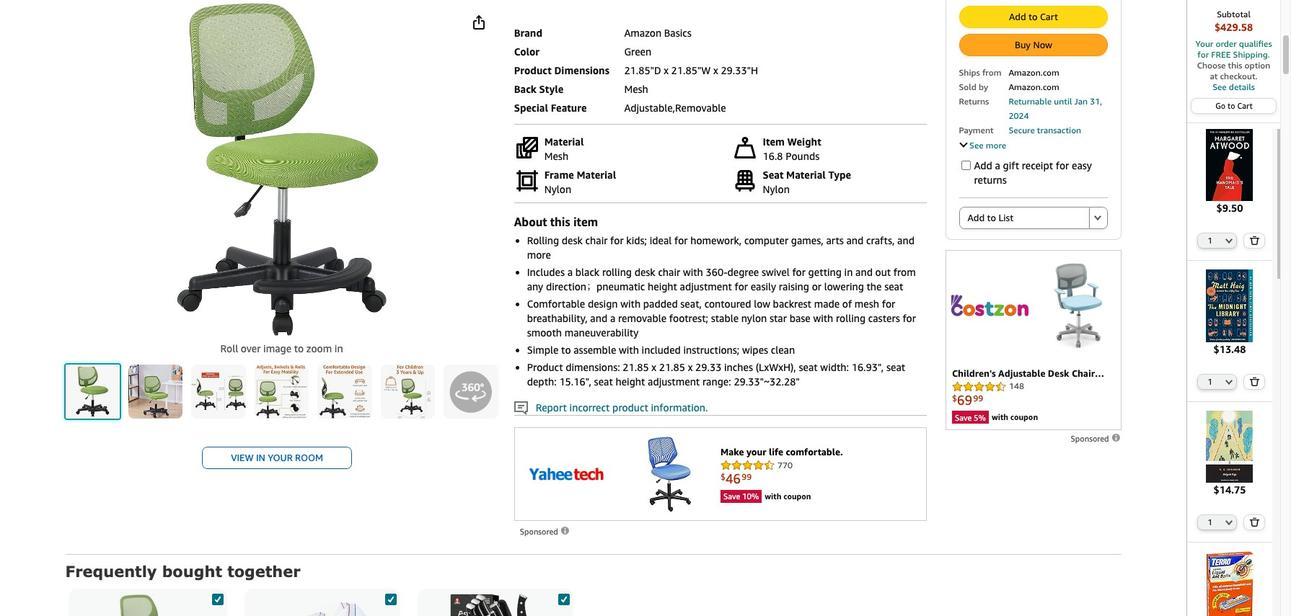 Task type: vqa. For each thing, say whether or not it's contained in the screenshot.


Task type: describe. For each thing, give the bounding box(es) containing it.
pounds
[[786, 150, 820, 162]]

2 21.85 from the left
[[659, 361, 685, 374]]

easy
[[1072, 160, 1092, 172]]

casters
[[868, 312, 900, 325]]

amazon basics
[[624, 27, 692, 39]]

padded
[[643, 298, 678, 310]]

ideal
[[650, 234, 672, 247]]

and right crafts,
[[897, 234, 915, 247]]

0 vertical spatial rolling
[[602, 266, 632, 278]]

simple
[[527, 344, 559, 356]]

report incorrect product information. image
[[514, 402, 528, 415]]

21.85"w
[[671, 64, 711, 76]]

2 checkbox image from the left
[[558, 595, 569, 606]]

report incorrect product information.
[[528, 402, 708, 414]]

delete image
[[1250, 518, 1260, 527]]

1 horizontal spatial a
[[610, 312, 615, 325]]

amazon.com inside amazon.com returns
[[1009, 82, 1059, 93]]

comfortable
[[527, 298, 585, 310]]

basics
[[664, 27, 692, 39]]

go
[[1216, 101, 1226, 110]]

0 vertical spatial amazon basics kids adjustable mesh low-back swivel study desk chair with footrest, green image
[[177, 3, 386, 336]]

0 vertical spatial product
[[514, 64, 552, 76]]

payment
[[959, 125, 994, 136]]

homework,
[[690, 234, 742, 247]]

free
[[1211, 49, 1231, 60]]

product
[[612, 402, 648, 414]]

seat,
[[680, 298, 702, 310]]

shows what's inside
[[1009, 140, 1086, 150]]

checkbox image
[[385, 595, 396, 606]]

nylon
[[741, 312, 767, 325]]

smooth
[[527, 327, 562, 339]]

the midnight library: a gma book club pick (a novel) image
[[1194, 270, 1266, 342]]

gift
[[1003, 160, 1019, 172]]

x down included
[[652, 361, 656, 374]]

seat down dimensions:
[[594, 376, 613, 388]]

qualifies
[[1239, 38, 1272, 49]]

go to cart link
[[1192, 99, 1276, 113]]

checkout.
[[1220, 71, 1258, 82]]

image
[[263, 342, 291, 355]]

raising
[[779, 281, 809, 293]]

product dimensions
[[514, 64, 609, 76]]

now
[[1033, 39, 1052, 51]]

about
[[514, 215, 547, 229]]

see inside your order qualifies for free shipping. choose this option at checkout. see details
[[1213, 82, 1227, 92]]

sponsored for leftmost leave feedback on sponsored ad element
[[520, 527, 560, 537]]

29.33"h
[[721, 64, 758, 76]]

nylon inside frame material nylon
[[544, 183, 571, 195]]

1 for $9.50
[[1208, 236, 1212, 245]]

instructions;
[[683, 344, 740, 356]]

packaging
[[959, 140, 999, 150]]

and up the
[[855, 266, 873, 278]]

secure transaction button
[[1009, 124, 1081, 136]]

any
[[527, 281, 543, 293]]

seat material type nylon
[[763, 169, 851, 195]]

about this item rolling desk chair for kids; ideal for homework, computer games, arts and crafts, and more includes a black rolling desk chair with 360-degree swivel for getting in and out from any direction；pneumatic height adjustment for easily raising or lowering the seat comfortable design with padded seat, contoured low backrest made of mesh for breathability, and a removable footrest; stable nylon star base with rolling casters for smooth maneuverability simple to assemble with included instructions; wipes clean product dimensions: 21.85 x 21.85 x 29.33 inches (lxwxh), seat width: 16.93", seat depth: 15.16", seat height adjustment range: 29.33"~32.28"
[[514, 215, 916, 388]]

Add to Cart submit
[[960, 7, 1107, 28]]

material for seat
[[786, 169, 826, 181]]

Add to List submit
[[960, 208, 1089, 229]]

design
[[588, 298, 618, 310]]

extender expand image
[[959, 140, 967, 148]]

material mesh
[[544, 136, 584, 162]]

Add to List radio
[[959, 207, 1089, 230]]

mesh
[[855, 298, 879, 310]]

inches
[[724, 361, 753, 374]]

for right ideal
[[674, 234, 688, 247]]

16.8
[[763, 150, 783, 162]]

add to cart
[[1009, 11, 1058, 23]]

1 horizontal spatial in
[[335, 342, 343, 355]]

add for add to cart
[[1009, 11, 1026, 23]]

getting
[[808, 266, 842, 278]]

included
[[642, 344, 681, 356]]

go to cart
[[1216, 101, 1253, 110]]

lowering
[[824, 281, 864, 293]]

together
[[227, 563, 301, 581]]

Add a gift receipt for easy returns checkbox
[[961, 161, 970, 171]]

clean
[[771, 344, 795, 356]]

of
[[842, 298, 852, 310]]

removable
[[618, 312, 667, 325]]

amazon.com inside ships from amazon.com sold by
[[1009, 67, 1059, 78]]

to for go to cart
[[1228, 101, 1235, 110]]

choose
[[1197, 60, 1226, 71]]

see more
[[969, 140, 1006, 151]]

cart for go to cart
[[1237, 101, 1253, 110]]

item
[[763, 136, 785, 148]]

information.
[[651, 402, 708, 414]]

dropdown image
[[1226, 238, 1233, 244]]

returnable
[[1009, 96, 1052, 107]]

color
[[514, 45, 540, 58]]

star
[[770, 312, 787, 325]]

see inside see more dropdown button
[[969, 140, 984, 151]]

dimensions:
[[566, 361, 620, 374]]

$13.48
[[1214, 343, 1246, 355]]

details
[[1229, 82, 1255, 92]]

21.85"d x 21.85"w x 29.33"h
[[624, 64, 758, 76]]

with left included
[[619, 344, 639, 356]]

x left the 29.33"h
[[713, 64, 718, 76]]

view in your room link
[[65, 441, 498, 476]]

includes
[[527, 266, 565, 278]]

nylon inside seat material type nylon
[[763, 183, 790, 195]]

sponsored for the rightmost leave feedback on sponsored ad element
[[1071, 435, 1111, 444]]

feature
[[551, 102, 587, 114]]

bedufsar bed pillows for sleeping, queen size pillows hotel quality set of 2, firm and supportive gusseted pillows for side a image
[[272, 595, 373, 617]]

over
[[241, 342, 261, 355]]

wipes
[[742, 344, 768, 356]]

inside
[[1063, 140, 1086, 150]]

view in your room
[[231, 453, 323, 464]]

room
[[295, 453, 323, 464]]

0 vertical spatial mesh
[[624, 83, 648, 95]]

knife set, astercook 15 pieces knife sets for kitchen with block triple rivet high carbon stainless steel kitchen knife set w image
[[445, 595, 546, 617]]

incorrect
[[570, 402, 610, 414]]

easily
[[751, 281, 776, 293]]

and right arts
[[846, 234, 864, 247]]

rolling
[[527, 234, 559, 247]]

in inside about this item rolling desk chair for kids; ideal for homework, computer games, arts and crafts, and more includes a black rolling desk chair with 360-degree swivel for getting in and out from any direction；pneumatic height adjustment for easily raising or lowering the seat comfortable design with padded seat, contoured low backrest made of mesh for breathability, and a removable footrest; stable nylon star base with rolling casters for smooth maneuverability simple to assemble with included instructions; wipes clean product dimensions: 21.85 x 21.85 x 29.33 inches (lxwxh), seat width: 16.93", seat depth: 15.16", seat height adjustment range: 29.33"~32.28"
[[844, 266, 853, 278]]

sold
[[959, 82, 976, 93]]

or
[[812, 281, 822, 293]]

0 vertical spatial chair
[[585, 234, 608, 247]]

$9.50
[[1217, 202, 1243, 214]]

until
[[1054, 96, 1072, 107]]

Buy Now submit
[[960, 35, 1107, 56]]

roll
[[220, 342, 238, 355]]



Task type: locate. For each thing, give the bounding box(es) containing it.
from inside about this item rolling desk chair for kids; ideal for homework, computer games, arts and crafts, and more includes a black rolling desk chair with 360-degree swivel for getting in and out from any direction；pneumatic height adjustment for easily raising or lowering the seat comfortable design with padded seat, contoured low backrest made of mesh for breathability, and a removable footrest; stable nylon star base with rolling casters for smooth maneuverability simple to assemble with included instructions; wipes clean product dimensions: 21.85 x 21.85 x 29.33 inches (lxwxh), seat width: 16.93", seat depth: 15.16", seat height adjustment range: 29.33"~32.28"
[[894, 266, 916, 278]]

material up frame
[[544, 136, 584, 148]]

add
[[1009, 11, 1026, 23], [974, 160, 992, 172], [968, 212, 985, 224]]

stable
[[711, 312, 739, 325]]

in right view
[[256, 453, 265, 464]]

the handmaid&#39;s tale image
[[1194, 129, 1266, 201]]

see up go
[[1213, 82, 1227, 92]]

to left list
[[987, 212, 996, 224]]

2 vertical spatial a
[[610, 312, 615, 325]]

0 horizontal spatial checkbox image
[[212, 595, 223, 606]]

material for frame
[[577, 169, 616, 181]]

from up by
[[982, 67, 1001, 78]]

0 vertical spatial this
[[1228, 60, 1242, 71]]

checkbox image right the knife set, astercook 15 pieces knife sets for kitchen with block triple rivet high carbon stainless steel kitchen knife set w image
[[558, 595, 569, 606]]

1 vertical spatial this
[[550, 215, 570, 229]]

to inside 'link'
[[1228, 101, 1235, 110]]

dropdown image for $13.48
[[1226, 379, 1233, 385]]

adjustable,removable
[[624, 102, 726, 114]]

by
[[979, 82, 988, 93]]

1 vertical spatial a
[[567, 266, 573, 278]]

0 vertical spatial from
[[982, 67, 1001, 78]]

assemble
[[574, 344, 616, 356]]

crafts,
[[866, 234, 895, 247]]

0 horizontal spatial mesh
[[544, 150, 568, 162]]

zoom
[[306, 342, 332, 355]]

0 vertical spatial dropdown image
[[1094, 215, 1101, 221]]

1 horizontal spatial sponsored
[[1071, 435, 1111, 444]]

1 checkbox image from the left
[[212, 595, 223, 606]]

see more button
[[959, 140, 1006, 151]]

product up depth:
[[527, 361, 563, 374]]

29.33"~32.28"
[[734, 376, 800, 388]]

height up padded
[[648, 281, 677, 293]]

0 vertical spatial more
[[986, 140, 1006, 151]]

360-
[[706, 266, 727, 278]]

nylon down frame
[[544, 183, 571, 195]]

dropdown image inside the add to list option group
[[1094, 215, 1101, 221]]

delete image right dropdown icon
[[1250, 236, 1260, 245]]

to right go
[[1228, 101, 1235, 110]]

more inside about this item rolling desk chair for kids; ideal for homework, computer games, arts and crafts, and more includes a black rolling desk chair with 360-degree swivel for getting in and out from any direction；pneumatic height adjustment for easily raising or lowering the seat comfortable design with padded seat, contoured low backrest made of mesh for breathability, and a removable footrest; stable nylon star base with rolling casters for smooth maneuverability simple to assemble with included instructions; wipes clean product dimensions: 21.85 x 21.85 x 29.33 inches (lxwxh), seat width: 16.93", seat depth: 15.16", seat height adjustment range: 29.33"~32.28"
[[527, 249, 551, 261]]

with down made on the right of the page
[[813, 312, 833, 325]]

delete image for $9.50
[[1250, 236, 1260, 245]]

0 vertical spatial see
[[1213, 82, 1227, 92]]

see right extender expand image
[[969, 140, 984, 151]]

seat down out
[[884, 281, 903, 293]]

product inside about this item rolling desk chair for kids; ideal for homework, computer games, arts and crafts, and more includes a black rolling desk chair with 360-degree swivel for getting in and out from any direction；pneumatic height adjustment for easily raising or lowering the seat comfortable design with padded seat, contoured low backrest made of mesh for breathability, and a removable footrest; stable nylon star base with rolling casters for smooth maneuverability simple to assemble with included instructions; wipes clean product dimensions: 21.85 x 21.85 x 29.33 inches (lxwxh), seat width: 16.93", seat depth: 15.16", seat height adjustment range: 29.33"~32.28"
[[527, 361, 563, 374]]

secure transaction packaging
[[959, 125, 1081, 150]]

2 nylon from the left
[[763, 183, 790, 195]]

0 horizontal spatial a
[[567, 266, 573, 278]]

1 vertical spatial from
[[894, 266, 916, 278]]

see
[[1213, 82, 1227, 92], [969, 140, 984, 151]]

1 vertical spatial adjustment
[[648, 376, 700, 388]]

seat left width:
[[799, 361, 818, 374]]

for right the casters
[[903, 312, 916, 325]]

with
[[683, 266, 703, 278], [620, 298, 641, 310], [813, 312, 833, 325], [619, 344, 639, 356]]

arts
[[826, 234, 844, 247]]

dropdown image for $14.75
[[1226, 520, 1233, 526]]

in up lowering
[[844, 266, 853, 278]]

1 amazon.com from the top
[[1009, 67, 1059, 78]]

0 horizontal spatial from
[[894, 266, 916, 278]]

this up see details "link"
[[1228, 60, 1242, 71]]

2 1 from the top
[[1208, 377, 1212, 386]]

1 vertical spatial desk
[[634, 266, 655, 278]]

3 1 from the top
[[1208, 518, 1212, 527]]

seat
[[884, 281, 903, 293], [799, 361, 818, 374], [886, 361, 905, 374], [594, 376, 613, 388]]

1 vertical spatial in
[[335, 342, 343, 355]]

rolling
[[602, 266, 632, 278], [836, 312, 866, 325]]

1 1 from the top
[[1208, 236, 1212, 245]]

to right "simple" at the bottom of the page
[[561, 344, 571, 356]]

1 up malgudi days (penguin classics) image
[[1208, 377, 1212, 386]]

0 vertical spatial leave feedback on sponsored ad element
[[1071, 435, 1121, 444]]

add up buy
[[1009, 11, 1026, 23]]

material
[[544, 136, 584, 148], [577, 169, 616, 181], [786, 169, 826, 181]]

and
[[846, 234, 864, 247], [897, 234, 915, 247], [855, 266, 873, 278], [590, 312, 608, 325]]

0 vertical spatial sponsored
[[1071, 435, 1111, 444]]

0 horizontal spatial sponsored link
[[520, 525, 570, 540]]

amazon.com returns
[[959, 82, 1059, 107]]

to left zoom
[[294, 342, 304, 355]]

more down payment
[[986, 140, 1006, 151]]

(lxwxh),
[[756, 361, 796, 374]]

0 horizontal spatial rolling
[[602, 266, 632, 278]]

rolling up the direction；pneumatic
[[602, 266, 632, 278]]

cart up now
[[1040, 11, 1058, 23]]

brand
[[514, 27, 542, 39]]

1 vertical spatial see
[[969, 140, 984, 151]]

cart
[[1040, 11, 1058, 23], [1237, 101, 1253, 110]]

add inside the add a gift receipt for easy returns
[[974, 160, 992, 172]]

frame material nylon
[[544, 169, 616, 195]]

add inside option
[[968, 212, 985, 224]]

0 horizontal spatial cart
[[1040, 11, 1058, 23]]

1 horizontal spatial cart
[[1237, 101, 1253, 110]]

0 horizontal spatial chair
[[585, 234, 608, 247]]

this up 'rolling'
[[550, 215, 570, 229]]

footrest;
[[669, 312, 708, 325]]

cart inside 'link'
[[1237, 101, 1253, 110]]

1 vertical spatial 1
[[1208, 377, 1212, 386]]

out
[[875, 266, 891, 278]]

add for add a gift receipt for easy returns
[[974, 160, 992, 172]]

view
[[231, 453, 254, 464]]

from right out
[[894, 266, 916, 278]]

x right 21.85"d
[[664, 64, 669, 76]]

1
[[1208, 236, 1212, 245], [1208, 377, 1212, 386], [1208, 518, 1212, 527]]

height up product
[[616, 376, 645, 388]]

1 for $14.75
[[1208, 518, 1212, 527]]

1 left dropdown icon
[[1208, 236, 1212, 245]]

base
[[790, 312, 811, 325]]

bought
[[162, 563, 222, 581]]

0 vertical spatial a
[[995, 160, 1000, 172]]

in right zoom
[[335, 342, 343, 355]]

1 vertical spatial add
[[974, 160, 992, 172]]

add for add to list
[[968, 212, 985, 224]]

checkbox image
[[212, 595, 223, 606], [558, 595, 569, 606]]

dimensions
[[554, 64, 609, 76]]

None radio
[[1089, 207, 1108, 230]]

1 horizontal spatial chair
[[658, 266, 680, 278]]

seat right 16.93", on the right bottom of the page
[[886, 361, 905, 374]]

2 vertical spatial in
[[256, 453, 265, 464]]

material down pounds
[[786, 169, 826, 181]]

a down design
[[610, 312, 615, 325]]

width:
[[820, 361, 849, 374]]

range:
[[702, 376, 731, 388]]

delete image up malgudi days (penguin classics) image
[[1250, 377, 1260, 386]]

item
[[573, 215, 598, 229]]

to for add to cart
[[1029, 11, 1038, 23]]

in inside button
[[256, 453, 265, 464]]

product
[[514, 64, 552, 76], [527, 361, 563, 374]]

1 delete image from the top
[[1250, 236, 1260, 245]]

at
[[1210, 71, 1218, 82]]

1 horizontal spatial leave feedback on sponsored ad element
[[1071, 435, 1121, 444]]

0 horizontal spatial see
[[969, 140, 984, 151]]

1 vertical spatial sponsored link
[[520, 525, 570, 540]]

1 21.85 from the left
[[623, 361, 649, 374]]

ships from amazon.com sold by
[[959, 67, 1059, 93]]

0 horizontal spatial height
[[616, 376, 645, 388]]

see details link
[[1194, 82, 1273, 92]]

0 horizontal spatial more
[[527, 249, 551, 261]]

for left the free
[[1198, 49, 1209, 60]]

0 vertical spatial add
[[1009, 11, 1026, 23]]

mesh
[[624, 83, 648, 95], [544, 150, 568, 162]]

0 horizontal spatial this
[[550, 215, 570, 229]]

1 vertical spatial rolling
[[836, 312, 866, 325]]

product up back style
[[514, 64, 552, 76]]

ships
[[959, 67, 980, 78]]

31,
[[1090, 96, 1102, 107]]

1 vertical spatial mesh
[[544, 150, 568, 162]]

delete image
[[1250, 236, 1260, 245], [1250, 377, 1260, 386]]

special
[[514, 102, 548, 114]]

mesh inside material mesh
[[544, 150, 568, 162]]

1 vertical spatial leave feedback on sponsored ad element
[[520, 527, 570, 537]]

None submit
[[1090, 208, 1107, 229], [1245, 234, 1264, 248], [65, 365, 120, 419], [128, 365, 183, 419], [191, 365, 246, 419], [255, 365, 309, 419], [318, 365, 372, 419], [381, 365, 435, 419], [444, 365, 498, 419], [1245, 375, 1264, 389], [1245, 516, 1264, 530], [1090, 208, 1107, 229], [1245, 234, 1264, 248], [65, 365, 120, 419], [128, 365, 183, 419], [191, 365, 246, 419], [255, 365, 309, 419], [318, 365, 372, 419], [381, 365, 435, 419], [444, 365, 498, 419], [1245, 375, 1264, 389], [1245, 516, 1264, 530]]

for inside the add a gift receipt for easy returns
[[1056, 160, 1069, 172]]

1 vertical spatial amazon basics kids adjustable mesh low-back swivel study desk chair with footrest, green image
[[97, 595, 198, 617]]

0 vertical spatial delete image
[[1250, 236, 1260, 245]]

1 horizontal spatial rolling
[[836, 312, 866, 325]]

2 horizontal spatial a
[[995, 160, 1000, 172]]

0 vertical spatial amazon.com
[[1009, 67, 1059, 78]]

1 horizontal spatial desk
[[634, 266, 655, 278]]

dropdown image
[[1094, 215, 1101, 221], [1226, 379, 1233, 385], [1226, 520, 1233, 526]]

1 vertical spatial chair
[[658, 266, 680, 278]]

a
[[995, 160, 1000, 172], [567, 266, 573, 278], [610, 312, 615, 325]]

desk down item
[[562, 234, 583, 247]]

item weight 16.8 pounds
[[763, 136, 821, 162]]

sponsored
[[1071, 435, 1111, 444], [520, 527, 560, 537]]

cart for add to cart
[[1040, 11, 1058, 23]]

returnable until jan 31, 2024 button
[[1009, 95, 1102, 122]]

add a gift receipt for easy returns
[[974, 160, 1092, 186]]

1 horizontal spatial this
[[1228, 60, 1242, 71]]

1 vertical spatial dropdown image
[[1226, 379, 1233, 385]]

1 horizontal spatial height
[[648, 281, 677, 293]]

cart down details
[[1237, 101, 1253, 110]]

malgudi days (penguin classics) image
[[1194, 411, 1266, 483]]

add to list option group
[[959, 207, 1108, 230]]

1 horizontal spatial checkbox image
[[558, 595, 569, 606]]

2 vertical spatial 1
[[1208, 518, 1212, 527]]

delete image for $13.48
[[1250, 377, 1260, 386]]

for up raising
[[792, 266, 806, 278]]

1 horizontal spatial nylon
[[763, 183, 790, 195]]

direction；pneumatic
[[546, 281, 645, 293]]

amazon basics kids adjustable mesh low-back swivel study desk chair with footrest, green image
[[177, 3, 386, 336], [97, 595, 198, 617]]

returnable until jan 31, 2024 payment
[[959, 96, 1102, 136]]

0 vertical spatial desk
[[562, 234, 583, 247]]

0 vertical spatial cart
[[1040, 11, 1058, 23]]

0 vertical spatial height
[[648, 281, 677, 293]]

desk down kids;
[[634, 266, 655, 278]]

$429.58
[[1215, 21, 1253, 33]]

for left kids;
[[610, 234, 624, 247]]

amazon.com up the returnable
[[1009, 82, 1059, 93]]

a left "gift"
[[995, 160, 1000, 172]]

1 nylon from the left
[[544, 183, 571, 195]]

0 horizontal spatial desk
[[562, 234, 583, 247]]

more down 'rolling'
[[527, 249, 551, 261]]

this inside about this item rolling desk chair for kids; ideal for homework, computer games, arts and crafts, and more includes a black rolling desk chair with 360-degree swivel for getting in and out from any direction；pneumatic height adjustment for easily raising or lowering the seat comfortable design with padded seat, contoured low backrest made of mesh for breathability, and a removable footrest; stable nylon star base with rolling casters for smooth maneuverability simple to assemble with included instructions; wipes clean product dimensions: 21.85 x 21.85 x 29.33 inches (lxwxh), seat width: 16.93", seat depth: 15.16", seat height adjustment range: 29.33"~32.28"
[[550, 215, 570, 229]]

terro t300b liquid ant killer, 12 bait stations image
[[1194, 552, 1266, 617]]

2 vertical spatial dropdown image
[[1226, 520, 1233, 526]]

to up buy now at the right
[[1029, 11, 1038, 23]]

0 horizontal spatial nylon
[[544, 183, 571, 195]]

chair
[[585, 234, 608, 247], [658, 266, 680, 278]]

with left 360-
[[683, 266, 703, 278]]

0 horizontal spatial in
[[256, 453, 265, 464]]

0 vertical spatial sponsored link
[[1071, 434, 1121, 444]]

to inside option
[[987, 212, 996, 224]]

this inside your order qualifies for free shipping. choose this option at checkout. see details
[[1228, 60, 1242, 71]]

1 horizontal spatial more
[[986, 140, 1006, 151]]

1 vertical spatial amazon.com
[[1009, 82, 1059, 93]]

1 for $13.48
[[1208, 377, 1212, 386]]

nylon down "seat"
[[763, 183, 790, 195]]

0 horizontal spatial 21.85
[[623, 361, 649, 374]]

add to list
[[968, 212, 1013, 224]]

buy now
[[1015, 39, 1052, 51]]

for inside your order qualifies for free shipping. choose this option at checkout. see details
[[1198, 49, 1209, 60]]

1 vertical spatial product
[[527, 361, 563, 374]]

1 vertical spatial delete image
[[1250, 377, 1260, 386]]

for left easy
[[1056, 160, 1069, 172]]

more inside see more dropdown button
[[986, 140, 1006, 151]]

for down the degree
[[735, 281, 748, 293]]

computer
[[744, 234, 788, 247]]

0 horizontal spatial sponsored
[[520, 527, 560, 537]]

mesh down 21.85"d
[[624, 83, 648, 95]]

and up maneuverability
[[590, 312, 608, 325]]

from inside ships from amazon.com sold by
[[982, 67, 1001, 78]]

chair down ideal
[[658, 266, 680, 278]]

1 left delete icon
[[1208, 518, 1212, 527]]

with up removable
[[620, 298, 641, 310]]

what's
[[1036, 140, 1061, 150]]

green
[[624, 45, 651, 58]]

leave feedback on sponsored ad element
[[1071, 435, 1121, 444], [520, 527, 570, 537]]

add up returns
[[974, 160, 992, 172]]

for up the casters
[[882, 298, 895, 310]]

maneuverability
[[565, 327, 639, 339]]

the
[[867, 281, 882, 293]]

checkbox image down bought
[[212, 595, 223, 606]]

swivel
[[762, 266, 790, 278]]

1 horizontal spatial 21.85
[[659, 361, 685, 374]]

material inside frame material nylon
[[577, 169, 616, 181]]

chair down item
[[585, 234, 608, 247]]

1 vertical spatial sponsored
[[520, 527, 560, 537]]

games,
[[791, 234, 824, 247]]

backrest
[[773, 298, 811, 310]]

0 vertical spatial adjustment
[[680, 281, 732, 293]]

material inside seat material type nylon
[[786, 169, 826, 181]]

x
[[664, 64, 669, 76], [713, 64, 718, 76], [652, 361, 656, 374], [688, 361, 693, 374]]

a left black
[[567, 266, 573, 278]]

0 horizontal spatial leave feedback on sponsored ad element
[[520, 527, 570, 537]]

1 horizontal spatial mesh
[[624, 83, 648, 95]]

1 horizontal spatial sponsored link
[[1071, 434, 1121, 444]]

16.93",
[[852, 361, 884, 374]]

add left list
[[968, 212, 985, 224]]

a inside the add a gift receipt for easy returns
[[995, 160, 1000, 172]]

0 vertical spatial in
[[844, 266, 853, 278]]

21.85
[[623, 361, 649, 374], [659, 361, 685, 374]]

29.33
[[695, 361, 722, 374]]

0 vertical spatial 1
[[1208, 236, 1212, 245]]

1 horizontal spatial from
[[982, 67, 1001, 78]]

in
[[844, 266, 853, 278], [335, 342, 343, 355], [256, 453, 265, 464]]

rolling down of
[[836, 312, 866, 325]]

2 horizontal spatial in
[[844, 266, 853, 278]]

adjustment up information.
[[648, 376, 700, 388]]

adjustment down 360-
[[680, 281, 732, 293]]

degree
[[727, 266, 759, 278]]

amazon.com down the buy now submit
[[1009, 67, 1059, 78]]

material right frame
[[577, 169, 616, 181]]

1 horizontal spatial see
[[1213, 82, 1227, 92]]

amazon
[[624, 27, 662, 39]]

order
[[1216, 38, 1237, 49]]

shipping.
[[1233, 49, 1270, 60]]

subtotal
[[1217, 9, 1251, 19]]

x left 29.33
[[688, 361, 693, 374]]

sponsored link
[[1071, 434, 1121, 444], [520, 525, 570, 540]]

2 amazon.com from the top
[[1009, 82, 1059, 93]]

1 vertical spatial more
[[527, 249, 551, 261]]

2 delete image from the top
[[1250, 377, 1260, 386]]

buy
[[1015, 39, 1031, 51]]

1 vertical spatial height
[[616, 376, 645, 388]]

2 vertical spatial add
[[968, 212, 985, 224]]

mesh up frame
[[544, 150, 568, 162]]

seat
[[763, 169, 784, 181]]

to for add to list
[[987, 212, 996, 224]]

to inside about this item rolling desk chair for kids; ideal for homework, computer games, arts and crafts, and more includes a black rolling desk chair with 360-degree swivel for getting in and out from any direction；pneumatic height adjustment for easily raising or lowering the seat comfortable design with padded seat, contoured low backrest made of mesh for breathability, and a removable footrest; stable nylon star base with rolling casters for smooth maneuverability simple to assemble with included instructions; wipes clean product dimensions: 21.85 x 21.85 x 29.33 inches (lxwxh), seat width: 16.93", seat depth: 15.16", seat height adjustment range: 29.33"~32.28"
[[561, 344, 571, 356]]

1 vertical spatial cart
[[1237, 101, 1253, 110]]



